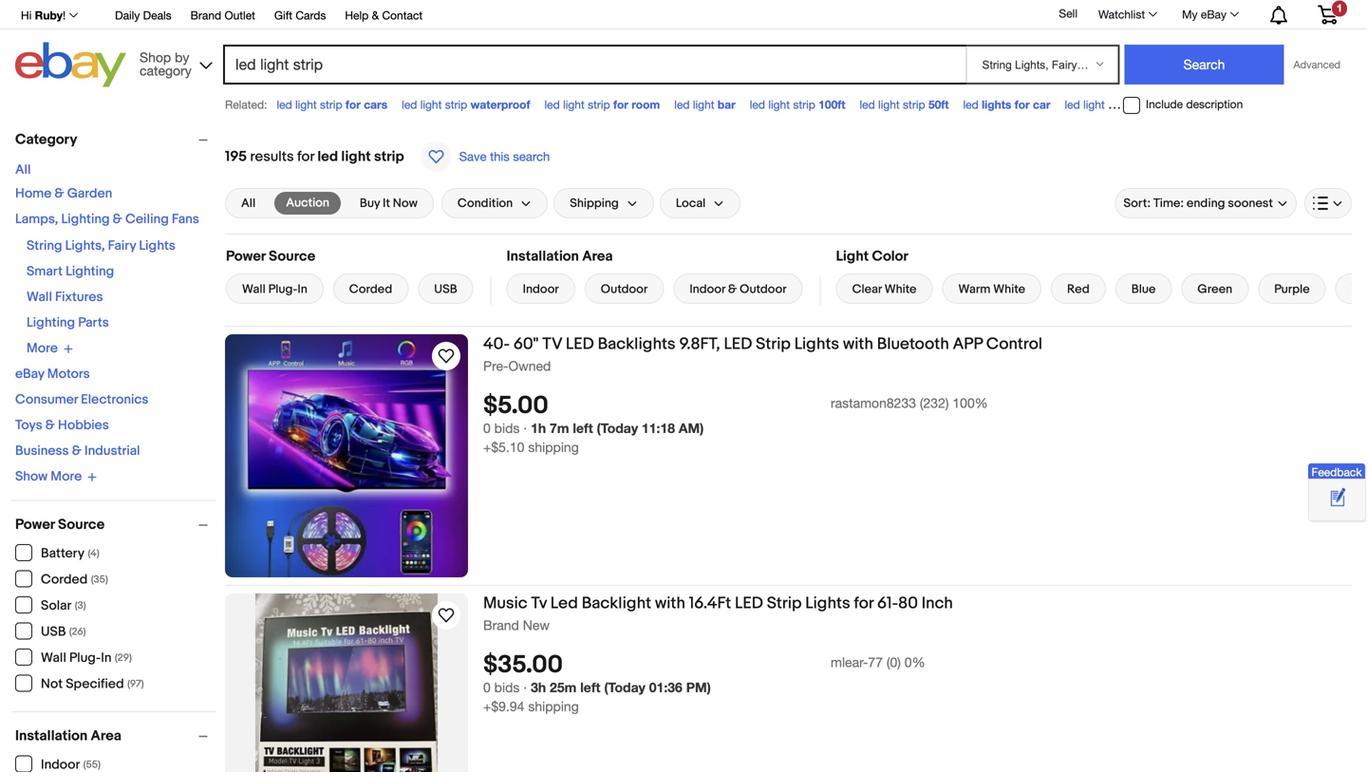 Task type: vqa. For each thing, say whether or not it's contained in the screenshot.


Task type: locate. For each thing, give the bounding box(es) containing it.
61-
[[878, 594, 899, 614]]

light for led light bar
[[693, 98, 715, 111]]

light right cars
[[421, 98, 442, 111]]

all for all "link" in the main content
[[241, 196, 256, 211]]

more up ebay motors link
[[27, 341, 58, 357]]

red link
[[1051, 274, 1106, 304]]

area up outdoor link at top left
[[582, 248, 613, 265]]

battery (4)
[[41, 546, 100, 562]]

0 up +$9.94
[[483, 680, 491, 695]]

left
[[573, 420, 593, 436], [581, 680, 601, 695]]

source inside main content
[[269, 248, 316, 265]]

0 vertical spatial left
[[573, 420, 593, 436]]

0 up the +$5.10
[[483, 420, 491, 436]]

led left lights
[[964, 98, 979, 111]]

1 horizontal spatial usb
[[434, 282, 458, 297]]

with left bluetooth
[[843, 334, 874, 354]]

for left 61-
[[854, 594, 874, 614]]

in left (29)
[[101, 650, 112, 666]]

shipping button
[[554, 188, 654, 218]]

new
[[523, 617, 550, 633]]

0 vertical spatial source
[[269, 248, 316, 265]]

1 vertical spatial brand
[[483, 617, 519, 633]]

0 vertical spatial bids
[[495, 420, 520, 436]]

1 bids from the top
[[495, 420, 520, 436]]

all down 195
[[241, 196, 256, 211]]

0 vertical spatial 0
[[483, 420, 491, 436]]

0 inside rastamon8233 (232) 100% 0 bids · 1h 7m left (today 11:18 am) +$5.10 shipping
[[483, 420, 491, 436]]

strip left outdoor
[[1109, 98, 1131, 111]]

shipping down 7m
[[528, 439, 579, 455]]

led inside music tv led backlight with 16.4ft led strip lights for 61-80 inch brand new
[[735, 594, 764, 614]]

1 vertical spatial area
[[91, 728, 121, 745]]

1 vertical spatial with
[[655, 594, 686, 614]]

not
[[41, 676, 63, 692]]

brand outlet
[[191, 9, 255, 22]]

source up wall plug-in link
[[269, 248, 316, 265]]

0 vertical spatial strip
[[756, 334, 791, 354]]

0 vertical spatial ebay
[[1201, 8, 1227, 21]]

1 horizontal spatial source
[[269, 248, 316, 265]]

1 vertical spatial power
[[15, 516, 55, 533]]

corded left usb link
[[349, 282, 393, 297]]

all link up home
[[15, 162, 31, 178]]

tv
[[543, 334, 562, 354]]

0 vertical spatial installation area
[[507, 248, 613, 265]]

indoor inside indoor & outdoor link
[[690, 282, 726, 297]]

lights down ceiling
[[139, 238, 176, 254]]

strip for $35.00
[[767, 594, 802, 614]]

1 vertical spatial lighting
[[66, 264, 114, 280]]

watch 40- 60" tv led backlights 9.8ft,  led strip lights with bluetooth app control image
[[435, 345, 458, 368]]

toys & hobbies link
[[15, 417, 109, 434]]

led
[[566, 334, 594, 354], [724, 334, 753, 354], [735, 594, 764, 614]]

business
[[15, 443, 69, 459]]

& right the help
[[372, 9, 379, 22]]

indoor
[[523, 282, 559, 297], [690, 282, 726, 297]]

lighting up more button
[[27, 315, 75, 331]]

save this search button
[[416, 141, 556, 173]]

0 horizontal spatial white
[[885, 282, 917, 297]]

1 vertical spatial strip
[[767, 594, 802, 614]]

lights inside music tv led backlight with 16.4ft led strip lights for 61-80 inch brand new
[[806, 594, 851, 614]]

0 horizontal spatial all link
[[15, 162, 31, 178]]

1 horizontal spatial outdoor
[[740, 282, 787, 297]]

0 vertical spatial shipping
[[528, 439, 579, 455]]

strip inside music tv led backlight with 16.4ft led strip lights for 61-80 inch brand new
[[767, 594, 802, 614]]

wall inside string lights, fairy lights smart lighting wall fixtures lighting parts
[[27, 289, 52, 305]]

ending
[[1187, 196, 1226, 211]]

white
[[885, 282, 917, 297], [994, 282, 1026, 297]]

0 vertical spatial lights
[[139, 238, 176, 254]]

0 horizontal spatial ebay
[[15, 366, 44, 382]]

strip up buy it now link
[[374, 148, 404, 165]]

all up home
[[15, 162, 31, 178]]

0 vertical spatial ·
[[524, 420, 527, 436]]

my ebay link
[[1172, 3, 1248, 26]]

0 vertical spatial brand
[[191, 9, 221, 22]]

white right clear on the right
[[885, 282, 917, 297]]

lights
[[139, 238, 176, 254], [795, 334, 840, 354], [806, 594, 851, 614]]

1 horizontal spatial in
[[298, 282, 308, 297]]

wall
[[242, 282, 266, 297], [27, 289, 52, 305], [41, 650, 66, 666]]

1 horizontal spatial brand
[[483, 617, 519, 633]]

lighting down the lights,
[[66, 264, 114, 280]]

lights up the rastamon8233
[[795, 334, 840, 354]]

0 horizontal spatial brand
[[191, 9, 221, 22]]

left right 7m
[[573, 420, 593, 436]]

usb
[[434, 282, 458, 297], [41, 624, 66, 640]]

2 indoor from the left
[[690, 282, 726, 297]]

left inside rastamon8233 (232) 100% 0 bids · 1h 7m left (today 11:18 am) +$5.10 shipping
[[573, 420, 593, 436]]

power source
[[226, 248, 316, 265], [15, 516, 105, 533]]

home & garden
[[15, 186, 112, 202]]

0 vertical spatial with
[[843, 334, 874, 354]]

light inside main content
[[341, 148, 371, 165]]

light up buy
[[341, 148, 371, 165]]

installation area up the (55) link
[[15, 728, 121, 745]]

strip
[[320, 98, 342, 111], [445, 98, 468, 111], [588, 98, 610, 111], [793, 98, 816, 111], [903, 98, 926, 111], [1109, 98, 1131, 111], [374, 148, 404, 165]]

corded for corded
[[349, 282, 393, 297]]

led right "bar"
[[750, 98, 766, 111]]

light for led light strip for room
[[563, 98, 585, 111]]

1 horizontal spatial corded
[[349, 282, 393, 297]]

all link inside main content
[[230, 192, 267, 215]]

light for led light strip 100ft
[[769, 98, 790, 111]]

left inside mlear-77 (0) 0% 0 bids · 3h 25m left (today 01:36 pm) +$9.94 shipping
[[581, 680, 601, 695]]

plug- left corded link
[[268, 282, 298, 297]]

0 horizontal spatial plug-
[[69, 650, 101, 666]]

1 horizontal spatial installation area
[[507, 248, 613, 265]]

lights inside '40- 60" tv led backlights 9.8ft,  led strip lights with bluetooth app control pre-owned'
[[795, 334, 840, 354]]

power source up battery
[[15, 516, 105, 533]]

0 horizontal spatial power
[[15, 516, 55, 533]]

installation up the (55) link
[[15, 728, 88, 745]]

0 horizontal spatial indoor
[[523, 282, 559, 297]]

0 vertical spatial all link
[[15, 162, 31, 178]]

2 0 from the top
[[483, 680, 491, 695]]

local button
[[660, 188, 741, 218]]

light right car
[[1084, 98, 1105, 111]]

in left corded link
[[298, 282, 308, 297]]

power up wall plug-in link
[[226, 248, 266, 265]]

0 vertical spatial plug-
[[268, 282, 298, 297]]

1 vertical spatial plug-
[[69, 650, 101, 666]]

daily deals link
[[115, 6, 172, 27]]

indoor for indoor & outdoor
[[690, 282, 726, 297]]

plug- for wall plug-in
[[268, 282, 298, 297]]

lighting down garden in the left top of the page
[[61, 211, 110, 227]]

include description
[[1146, 97, 1244, 111]]

0 vertical spatial power source
[[226, 248, 316, 265]]

1 indoor from the left
[[523, 282, 559, 297]]

strip inside '40- 60" tv led backlights 9.8ft,  led strip lights with bluetooth app control pre-owned'
[[756, 334, 791, 354]]

0 vertical spatial installation
[[507, 248, 579, 265]]

installation up "indoor" link
[[507, 248, 579, 265]]

40- 60" tv led backlights 9.8ft,  led strip lights with bluetooth app control pre-owned
[[483, 334, 1043, 374]]

bids up the +$5.10
[[495, 420, 520, 436]]

0 horizontal spatial installation
[[15, 728, 88, 745]]

color
[[872, 248, 909, 265]]

1 vertical spatial all
[[241, 196, 256, 211]]

control
[[987, 334, 1043, 354]]

left right '25m'
[[581, 680, 601, 695]]

2 white from the left
[[994, 282, 1026, 297]]

led right 100ft
[[860, 98, 875, 111]]

77
[[869, 655, 883, 670]]

usb inside main content
[[434, 282, 458, 297]]

1 horizontal spatial plug-
[[268, 282, 298, 297]]

source
[[269, 248, 316, 265], [58, 516, 105, 533]]

corded up solar (3)
[[41, 572, 88, 588]]

plug- inside main content
[[268, 282, 298, 297]]

1 vertical spatial (today
[[604, 680, 646, 695]]

1 0 from the top
[[483, 420, 491, 436]]

3h
[[531, 680, 546, 695]]

1 horizontal spatial with
[[843, 334, 874, 354]]

brand inside music tv led backlight with 16.4ft led strip lights for 61-80 inch brand new
[[483, 617, 519, 633]]

strip for led light strip for cars
[[320, 98, 342, 111]]

1 horizontal spatial ebay
[[1201, 8, 1227, 21]]

1 horizontal spatial white
[[994, 282, 1026, 297]]

ebay right my
[[1201, 8, 1227, 21]]

corded inside main content
[[349, 282, 393, 297]]

solar (3)
[[41, 598, 86, 614]]

all inside all "link"
[[241, 196, 256, 211]]

(3)
[[75, 600, 86, 612]]

watch music tv led backlight with 16.4ft led strip lights for 61-80 inch image
[[435, 604, 458, 627]]

home & garden link
[[15, 186, 112, 202]]

0 vertical spatial (today
[[597, 420, 638, 436]]

yel
[[1352, 282, 1368, 297]]

led right car
[[1065, 98, 1081, 111]]

outdoor up backlights on the left top
[[601, 282, 648, 297]]

led right '16.4ft'
[[735, 594, 764, 614]]

music tv led backlight with 16.4ft led strip lights for 61-80 inch image
[[256, 594, 438, 772]]

led for led light strip waterproof
[[402, 98, 417, 111]]

brand down music
[[483, 617, 519, 633]]

None submit
[[1125, 45, 1285, 85]]

save
[[459, 149, 487, 164]]

0 vertical spatial all
[[15, 162, 31, 178]]

usb left "(26)"
[[41, 624, 66, 640]]

2 bids from the top
[[495, 680, 520, 695]]

led right room
[[675, 98, 690, 111]]

clear white
[[853, 282, 917, 297]]

1 vertical spatial 0
[[483, 680, 491, 695]]

shop by category button
[[131, 42, 217, 83]]

light up 195 results for led light strip
[[295, 98, 317, 111]]

0 horizontal spatial usb
[[41, 624, 66, 640]]

strip left 100ft
[[793, 98, 816, 111]]

outdoor up 40- 60" tv led backlights 9.8ft,  led strip lights with bluetooth app control heading
[[740, 282, 787, 297]]

led for led light strip outdoor
[[1065, 98, 1081, 111]]

1 vertical spatial shipping
[[528, 699, 579, 714]]

for left car
[[1015, 98, 1030, 111]]

1 vertical spatial all link
[[230, 192, 267, 215]]

description
[[1187, 97, 1244, 111]]

led right cars
[[402, 98, 417, 111]]

light for led light strip 50ft
[[879, 98, 900, 111]]

strip for led light strip for room
[[588, 98, 610, 111]]

led
[[277, 98, 292, 111], [402, 98, 417, 111], [545, 98, 560, 111], [675, 98, 690, 111], [750, 98, 766, 111], [860, 98, 875, 111], [964, 98, 979, 111], [1065, 98, 1081, 111], [318, 148, 338, 165]]

strip for $5.00
[[756, 334, 791, 354]]

area up (55)
[[91, 728, 121, 745]]

led up auction
[[318, 148, 338, 165]]

usb for usb
[[434, 282, 458, 297]]

bids inside rastamon8233 (232) 100% 0 bids · 1h 7m left (today 11:18 am) +$5.10 shipping
[[495, 420, 520, 436]]

1 shipping from the top
[[528, 439, 579, 455]]

led light strip 50ft
[[860, 98, 949, 111]]

· left 1h
[[524, 420, 527, 436]]

warm
[[959, 282, 991, 297]]

led right 9.8ft,
[[724, 334, 753, 354]]

bids up +$9.94
[[495, 680, 520, 695]]

area
[[582, 248, 613, 265], [91, 728, 121, 745]]

(today left 11:18
[[597, 420, 638, 436]]

lights inside string lights, fairy lights smart lighting wall fixtures lighting parts
[[139, 238, 176, 254]]

lights for $5.00
[[795, 334, 840, 354]]

0 vertical spatial lighting
[[61, 211, 110, 227]]

0 horizontal spatial corded
[[41, 572, 88, 588]]

brand inside the account navigation
[[191, 9, 221, 22]]

0 vertical spatial corded
[[349, 282, 393, 297]]

0 horizontal spatial source
[[58, 516, 105, 533]]

1 · from the top
[[524, 420, 527, 436]]

1 horizontal spatial indoor
[[690, 282, 726, 297]]

usb for usb (26)
[[41, 624, 66, 640]]

all link down 195
[[230, 192, 267, 215]]

1 vertical spatial installation
[[15, 728, 88, 745]]

installation area up "indoor" link
[[507, 248, 613, 265]]

led for led light strip for cars
[[277, 98, 292, 111]]

sell link
[[1051, 7, 1087, 20]]

1 horizontal spatial all
[[241, 196, 256, 211]]

sort:
[[1124, 196, 1151, 211]]

advanced link
[[1285, 46, 1351, 84]]

strip down 'indoor & outdoor'
[[756, 334, 791, 354]]

light down search for anything text box
[[563, 98, 585, 111]]

2 shipping from the top
[[528, 699, 579, 714]]

2 vertical spatial lights
[[806, 594, 851, 614]]

for
[[346, 98, 361, 111], [614, 98, 629, 111], [1015, 98, 1030, 111], [297, 148, 314, 165], [854, 594, 874, 614]]

strip left 50ft
[[903, 98, 926, 111]]

0 horizontal spatial in
[[101, 650, 112, 666]]

outdoor
[[601, 282, 648, 297], [740, 282, 787, 297]]

led right waterproof
[[545, 98, 560, 111]]

gift
[[274, 9, 293, 22]]

white right 'warm' at the right top of page
[[994, 282, 1026, 297]]

(4)
[[88, 548, 100, 560]]

tv
[[531, 594, 547, 614]]

brand left the outlet
[[191, 9, 221, 22]]

(today left the 01:36
[[604, 680, 646, 695]]

1 vertical spatial ebay
[[15, 366, 44, 382]]

1 vertical spatial more
[[51, 469, 82, 485]]

0 horizontal spatial all
[[15, 162, 31, 178]]

in for wall plug-in
[[298, 282, 308, 297]]

wall plug-in (29)
[[41, 650, 132, 666]]

shipping down '25m'
[[528, 699, 579, 714]]

50ft
[[929, 98, 949, 111]]

& inside the account navigation
[[372, 9, 379, 22]]

condition button
[[442, 188, 548, 218]]

light right "bar"
[[769, 98, 790, 111]]

1 vertical spatial corded
[[41, 572, 88, 588]]

buy it now link
[[349, 192, 429, 215]]

0 horizontal spatial power source
[[15, 516, 105, 533]]

led inside main content
[[318, 148, 338, 165]]

· inside rastamon8233 (232) 100% 0 bids · 1h 7m left (today 11:18 am) +$5.10 shipping
[[524, 420, 527, 436]]

195 results for led light strip
[[225, 148, 404, 165]]

usb up watch 40- 60" tv led backlights 9.8ft,  led strip lights with bluetooth app control image
[[434, 282, 458, 297]]

with left '16.4ft'
[[655, 594, 686, 614]]

outdoor link
[[585, 274, 664, 304]]

for right results
[[297, 148, 314, 165]]

strip right '16.4ft'
[[767, 594, 802, 614]]

1 horizontal spatial area
[[582, 248, 613, 265]]

(232)
[[920, 395, 949, 411]]

app
[[953, 334, 983, 354]]

indoor inside "indoor" link
[[523, 282, 559, 297]]

power up battery
[[15, 516, 55, 533]]

indoor for indoor
[[523, 282, 559, 297]]

strip left waterproof
[[445, 98, 468, 111]]

wall inside wall plug-in link
[[242, 282, 266, 297]]

corded
[[349, 282, 393, 297], [41, 572, 88, 588]]

1 vertical spatial usb
[[41, 624, 66, 640]]

shipping inside rastamon8233 (232) 100% 0 bids · 1h 7m left (today 11:18 am) +$5.10 shipping
[[528, 439, 579, 455]]

1 horizontal spatial power
[[226, 248, 266, 265]]

0 vertical spatial in
[[298, 282, 308, 297]]

0 vertical spatial usb
[[434, 282, 458, 297]]

1 vertical spatial left
[[581, 680, 601, 695]]

ebay up consumer
[[15, 366, 44, 382]]

white for clear white
[[885, 282, 917, 297]]

strip left cars
[[320, 98, 342, 111]]

0 horizontal spatial outdoor
[[601, 282, 648, 297]]

strip for led light strip 50ft
[[903, 98, 926, 111]]

0 vertical spatial more
[[27, 341, 58, 357]]

results
[[250, 148, 294, 165]]

hi ruby !
[[21, 9, 66, 22]]

indoor & outdoor
[[690, 282, 787, 297]]

lighting parts link
[[27, 315, 109, 331]]

bids inside mlear-77 (0) 0% 0 bids · 3h 25m left (today 01:36 pm) +$9.94 shipping
[[495, 680, 520, 695]]

led right related:
[[277, 98, 292, 111]]

indoor up tv at top
[[523, 282, 559, 297]]

power source up wall plug-in link
[[226, 248, 316, 265]]

40-
[[483, 334, 510, 354]]

0 inside mlear-77 (0) 0% 0 bids · 3h 25m left (today 01:36 pm) +$9.94 shipping
[[483, 680, 491, 695]]

strip down search for anything text box
[[588, 98, 610, 111]]

light for led light strip outdoor
[[1084, 98, 1105, 111]]

time:
[[1154, 196, 1184, 211]]

1 vertical spatial ·
[[524, 680, 527, 695]]

light left "bar"
[[693, 98, 715, 111]]

lamps,
[[15, 211, 58, 227]]

& up 40- 60" tv led backlights 9.8ft,  led strip lights with bluetooth app control heading
[[728, 282, 737, 297]]

plug- up not specified (97)
[[69, 650, 101, 666]]

light left 50ft
[[879, 98, 900, 111]]

1 horizontal spatial all link
[[230, 192, 267, 215]]

1 horizontal spatial power source
[[226, 248, 316, 265]]

more down business & industrial link
[[51, 469, 82, 485]]

all
[[15, 162, 31, 178], [241, 196, 256, 211]]

1 horizontal spatial installation
[[507, 248, 579, 265]]

· left '3h'
[[524, 680, 527, 695]]

1 vertical spatial in
[[101, 650, 112, 666]]

led light strip for cars
[[277, 98, 388, 111]]

buy
[[360, 196, 380, 211]]

main content
[[225, 122, 1368, 772]]

inch
[[922, 594, 953, 614]]

1 white from the left
[[885, 282, 917, 297]]

main content containing $5.00
[[225, 122, 1368, 772]]

by
[[175, 49, 189, 65]]

include
[[1146, 97, 1184, 111]]

daily
[[115, 9, 140, 22]]

indoor up 9.8ft,
[[690, 282, 726, 297]]

0 horizontal spatial installation area
[[15, 728, 121, 745]]

1 vertical spatial lights
[[795, 334, 840, 354]]

1 vertical spatial bids
[[495, 680, 520, 695]]

source up battery (4)
[[58, 516, 105, 533]]

lights left 61-
[[806, 594, 851, 614]]

1 vertical spatial source
[[58, 516, 105, 533]]

2 · from the top
[[524, 680, 527, 695]]

0 horizontal spatial with
[[655, 594, 686, 614]]



Task type: describe. For each thing, give the bounding box(es) containing it.
& inside main content
[[728, 282, 737, 297]]

plug- for wall plug-in (29)
[[69, 650, 101, 666]]

strip for led light strip waterproof
[[445, 98, 468, 111]]

installation inside main content
[[507, 248, 579, 265]]

outlet
[[225, 9, 255, 22]]

installation area button
[[15, 728, 217, 745]]

1 outdoor from the left
[[601, 282, 648, 297]]

led light strip waterproof
[[402, 98, 530, 111]]

fairy
[[108, 238, 136, 254]]

16.4ft
[[689, 594, 732, 614]]

power source button
[[15, 516, 217, 533]]

(55) link
[[15, 756, 101, 772]]

for left room
[[614, 98, 629, 111]]

2 outdoor from the left
[[740, 282, 787, 297]]

more button
[[27, 341, 73, 357]]

100ft
[[819, 98, 846, 111]]

01:36
[[649, 680, 683, 695]]

led right tv at top
[[566, 334, 594, 354]]

smart
[[27, 264, 63, 280]]

strip inside main content
[[374, 148, 404, 165]]

soonest
[[1229, 196, 1274, 211]]

music tv led backlight with 16.4ft led strip lights for 61-80 inch heading
[[483, 594, 953, 614]]

red
[[1068, 282, 1090, 297]]

all for all "link" for home & garden 'link'
[[15, 162, 31, 178]]

100%
[[953, 395, 989, 411]]

music tv led backlight with 16.4ft led strip lights for 61-80 inch link
[[483, 594, 1353, 617]]

$35.00
[[483, 651, 563, 680]]

1 vertical spatial power source
[[15, 516, 105, 533]]

Search for anything text field
[[226, 47, 963, 83]]

auction
[[286, 196, 330, 210]]

green
[[1198, 282, 1233, 297]]

toys
[[15, 417, 42, 434]]

show more button
[[15, 469, 97, 485]]

led for led light strip 50ft
[[860, 98, 875, 111]]

save this search
[[459, 149, 550, 164]]

wall for wall plug-in (29)
[[41, 650, 66, 666]]

warm white
[[959, 282, 1026, 297]]

0 vertical spatial power
[[226, 248, 266, 265]]

$5.00
[[483, 392, 549, 421]]

shipping
[[570, 196, 619, 211]]

help & contact link
[[345, 6, 423, 27]]

1 vertical spatial installation area
[[15, 728, 121, 745]]

listing options selector. list view selected. image
[[1314, 196, 1344, 211]]

string lights, fairy lights smart lighting wall fixtures lighting parts
[[27, 238, 176, 331]]

0 horizontal spatial area
[[91, 728, 121, 745]]

sort: time: ending soonest
[[1124, 196, 1274, 211]]

2 vertical spatial lighting
[[27, 315, 75, 331]]

all link for home & garden 'link'
[[15, 162, 31, 178]]

lights
[[982, 98, 1012, 111]]

purple
[[1275, 282, 1310, 297]]

& right toys
[[45, 417, 55, 434]]

(0)
[[887, 655, 901, 670]]

ebay motors consumer electronics toys & hobbies business & industrial
[[15, 366, 149, 459]]

led light bar
[[675, 98, 736, 111]]

(today inside rastamon8233 (232) 100% 0 bids · 1h 7m left (today 11:18 am) +$5.10 shipping
[[597, 420, 638, 436]]

brand outlet link
[[191, 6, 255, 27]]

(55)
[[81, 759, 101, 771]]

1 link
[[1307, 0, 1350, 27]]

sort: time: ending soonest button
[[1116, 188, 1297, 218]]

corded (35)
[[41, 572, 108, 588]]

1
[[1337, 2, 1343, 14]]

related:
[[225, 98, 267, 111]]

!
[[63, 9, 66, 22]]

led for led light strip for room
[[545, 98, 560, 111]]

+$5.10
[[483, 439, 525, 455]]

power source inside main content
[[226, 248, 316, 265]]

search
[[513, 149, 550, 164]]

all link for auction link
[[230, 192, 267, 215]]

outdoor
[[1134, 98, 1177, 111]]

cars
[[364, 98, 388, 111]]

ebay inside the account navigation
[[1201, 8, 1227, 21]]

(today inside mlear-77 (0) 0% 0 bids · 3h 25m left (today 01:36 pm) +$9.94 shipping
[[604, 680, 646, 695]]

owned
[[509, 358, 551, 374]]

led for led light strip 100ft
[[750, 98, 766, 111]]

account navigation
[[10, 0, 1353, 29]]

light
[[836, 248, 869, 265]]

led
[[551, 594, 578, 614]]

40- 60" tv led backlights 9.8ft,  led strip lights with bluetooth app control image
[[225, 334, 468, 577]]

string
[[27, 238, 62, 254]]

consumer electronics link
[[15, 392, 149, 408]]

light for led light strip for cars
[[295, 98, 317, 111]]

green link
[[1182, 274, 1249, 304]]

clear
[[853, 282, 882, 297]]

wall for wall plug-in
[[242, 282, 266, 297]]

category
[[140, 63, 192, 78]]

40- 60" tv led backlights 9.8ft,  led strip lights with bluetooth app control heading
[[483, 334, 1043, 354]]

7m
[[550, 420, 569, 436]]

80
[[899, 594, 918, 614]]

strip for led light strip outdoor
[[1109, 98, 1131, 111]]

watchlist link
[[1088, 3, 1166, 26]]

with inside '40- 60" tv led backlights 9.8ft,  led strip lights with bluetooth app control pre-owned'
[[843, 334, 874, 354]]

ebay inside ebay motors consumer electronics toys & hobbies business & industrial
[[15, 366, 44, 382]]

hi
[[21, 9, 32, 22]]

ruby
[[35, 9, 63, 22]]

led for led light bar
[[675, 98, 690, 111]]

shipping inside mlear-77 (0) 0% 0 bids · 3h 25m left (today 01:36 pm) +$9.94 shipping
[[528, 699, 579, 714]]

0 vertical spatial area
[[582, 248, 613, 265]]

led light strip outdoor
[[1065, 98, 1177, 111]]

purple link
[[1259, 274, 1327, 304]]

help
[[345, 9, 369, 22]]

clear white link
[[836, 274, 933, 304]]

pre-
[[483, 358, 509, 374]]

shop by category
[[140, 49, 192, 78]]

bluetooth
[[877, 334, 950, 354]]

category
[[15, 131, 77, 148]]

for left cars
[[346, 98, 361, 111]]

daily deals
[[115, 9, 172, 22]]

fixtures
[[55, 289, 103, 305]]

led for $5.00
[[724, 334, 753, 354]]

music tv led backlight with 16.4ft led strip lights for 61-80 inch brand new
[[483, 594, 953, 633]]

for inside music tv led backlight with 16.4ft led strip lights for 61-80 inch brand new
[[854, 594, 874, 614]]

category button
[[15, 131, 217, 148]]

shop by category banner
[[10, 0, 1353, 92]]

0%
[[905, 655, 926, 670]]

led for led lights for car
[[964, 98, 979, 111]]

light for led light strip waterproof
[[421, 98, 442, 111]]

indoor link
[[507, 274, 575, 304]]

(29)
[[115, 652, 132, 664]]

9.8ft,
[[680, 334, 721, 354]]

(26)
[[69, 626, 86, 638]]

none submit inside shop by category banner
[[1125, 45, 1285, 85]]

& right home
[[55, 186, 64, 202]]

deals
[[143, 9, 172, 22]]

cards
[[296, 9, 326, 22]]

sell
[[1059, 7, 1078, 20]]

yel link
[[1336, 274, 1368, 304]]

led light strip 100ft
[[750, 98, 846, 111]]

in for wall plug-in (29)
[[101, 650, 112, 666]]

& up fairy
[[113, 211, 122, 227]]

lights for $35.00
[[806, 594, 851, 614]]

with inside music tv led backlight with 16.4ft led strip lights for 61-80 inch brand new
[[655, 594, 686, 614]]

corded for corded (35)
[[41, 572, 88, 588]]

home
[[15, 186, 52, 202]]

indoor & outdoor link
[[674, 274, 803, 304]]

& down the hobbies on the bottom left of page
[[72, 443, 82, 459]]

led for $35.00
[[735, 594, 764, 614]]

Auction selected text field
[[286, 195, 330, 212]]

contact
[[382, 9, 423, 22]]

· inside mlear-77 (0) 0% 0 bids · 3h 25m left (today 01:36 pm) +$9.94 shipping
[[524, 680, 527, 695]]

my ebay
[[1183, 8, 1227, 21]]

white for warm white
[[994, 282, 1026, 297]]

gift cards link
[[274, 6, 326, 27]]

strip for led light strip 100ft
[[793, 98, 816, 111]]

not specified (97)
[[41, 676, 144, 692]]

+$9.94
[[483, 699, 525, 714]]

motors
[[47, 366, 90, 382]]

garden
[[67, 186, 112, 202]]

show
[[15, 469, 48, 485]]

warm white link
[[943, 274, 1042, 304]]



